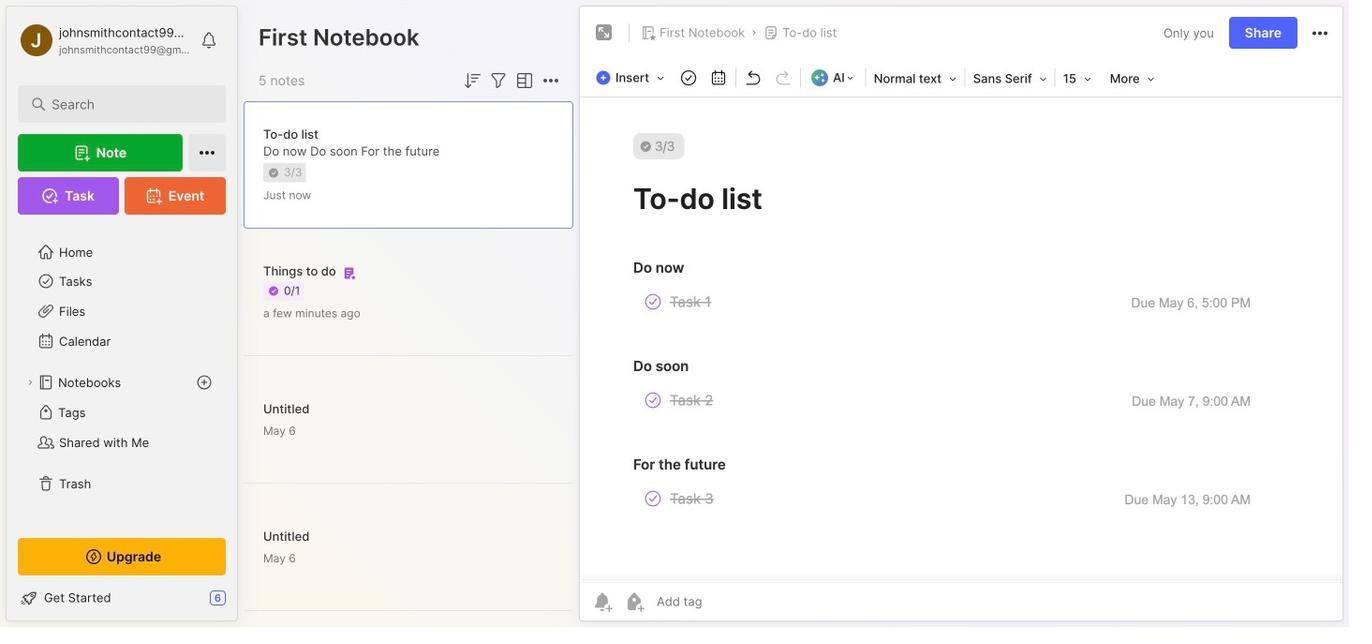 Task type: locate. For each thing, give the bounding box(es) containing it.
task image
[[676, 65, 702, 91]]

Add tag field
[[655, 593, 796, 610]]

Note Editor text field
[[580, 97, 1343, 582]]

None search field
[[52, 93, 201, 115]]

Sort options field
[[461, 69, 484, 92]]

Insert field
[[592, 65, 674, 91]]

undo image
[[741, 65, 767, 91]]

1 horizontal spatial more actions field
[[1310, 21, 1332, 45]]

add tag image
[[623, 591, 646, 613]]

Font family field
[[968, 66, 1053, 92]]

more actions image
[[1310, 22, 1332, 45]]

0 horizontal spatial more actions field
[[540, 69, 562, 92]]

More actions field
[[1310, 21, 1332, 45], [540, 69, 562, 92]]

click to collapse image
[[237, 592, 251, 615]]

Add filters field
[[487, 69, 510, 92]]

none search field inside main element
[[52, 93, 201, 115]]

Search text field
[[52, 96, 201, 113]]

main element
[[0, 0, 244, 627]]

expand notebooks image
[[24, 377, 36, 388]]

tree
[[7, 206, 237, 521]]

0 vertical spatial more actions field
[[1310, 21, 1332, 45]]

expand note image
[[593, 22, 616, 44]]



Task type: vqa. For each thing, say whether or not it's contained in the screenshot.
the leftmost More actions field
yes



Task type: describe. For each thing, give the bounding box(es) containing it.
calendar event image
[[706, 65, 732, 91]]

View options field
[[510, 69, 536, 92]]

note window element
[[579, 6, 1344, 626]]

More field
[[1105, 66, 1161, 92]]

Font size field
[[1058, 66, 1105, 92]]

tree inside main element
[[7, 206, 237, 521]]

Heading level field
[[869, 66, 963, 92]]

more actions image
[[540, 69, 562, 92]]

1 vertical spatial more actions field
[[540, 69, 562, 92]]

Help and Learning task checklist field
[[7, 583, 237, 613]]

add a reminder image
[[592, 591, 614, 613]]

add filters image
[[487, 69, 510, 92]]

Account field
[[18, 22, 191, 59]]



